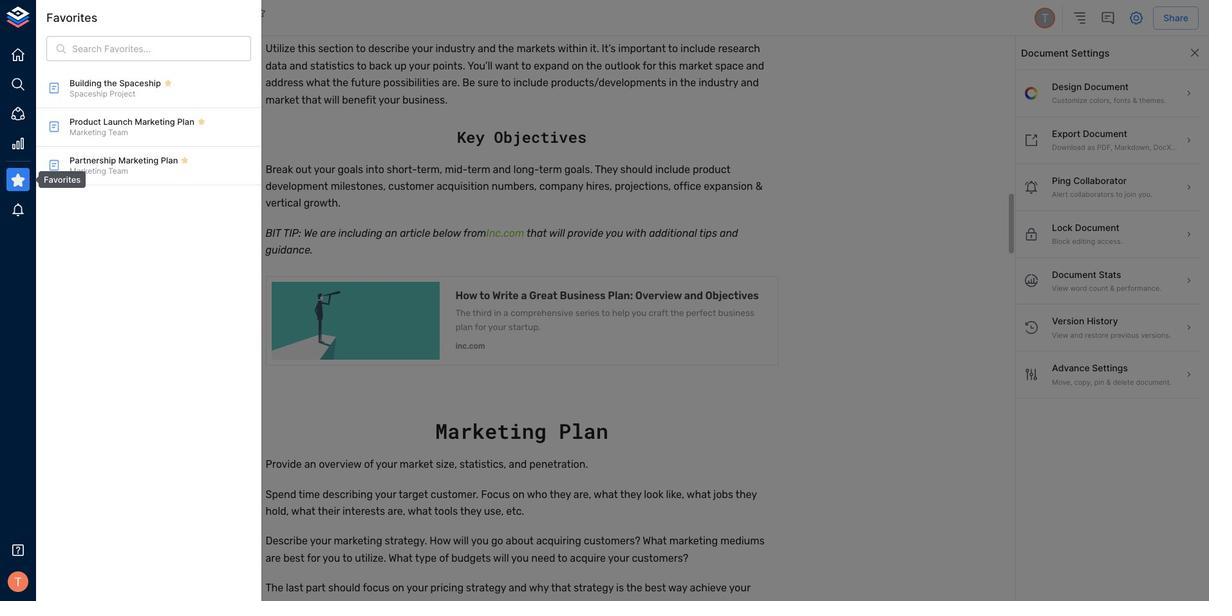 Task type: describe. For each thing, give the bounding box(es) containing it.
document settings
[[1022, 47, 1110, 59]]

share button
[[1154, 6, 1199, 30]]

lock document block editing access.
[[1052, 222, 1123, 246]]

stats
[[1099, 269, 1122, 280]]

word
[[1071, 284, 1088, 293]]

editing
[[1073, 237, 1096, 246]]

view for version history
[[1052, 331, 1069, 340]]

marketing team for partnership
[[70, 166, 128, 176]]

document for design document
[[1085, 81, 1129, 92]]

share
[[1164, 12, 1189, 23]]

1 vertical spatial plan
[[161, 155, 178, 166]]

export document download as pdf, markdown, docx...
[[1052, 128, 1178, 152]]

themes.
[[1140, 96, 1167, 105]]

show wiki image
[[50, 10, 66, 26]]

count
[[1090, 284, 1109, 293]]

1 horizontal spatial spaceship
[[119, 78, 161, 88]]

table of contents image
[[1073, 10, 1088, 26]]

customize
[[1052, 96, 1088, 105]]

1 horizontal spatial t button
[[1033, 6, 1058, 30]]

move,
[[1052, 378, 1073, 387]]

performance.
[[1117, 284, 1162, 293]]

version
[[1052, 316, 1085, 327]]

Search Favorites... text field
[[72, 36, 251, 61]]

ping collaborator alert collaborators to join you.
[[1052, 175, 1153, 199]]

1 vertical spatial spaceship
[[70, 89, 108, 99]]

settings for document
[[1072, 47, 1110, 59]]

document for lock document
[[1075, 222, 1120, 233]]

marketing down product launch marketing plan
[[118, 155, 159, 166]]

join
[[1125, 190, 1137, 199]]

favorites tooltip
[[30, 171, 86, 188]]

pin
[[1095, 378, 1105, 387]]

product
[[70, 117, 101, 127]]

comments image
[[1101, 10, 1116, 26]]

fonts
[[1114, 96, 1131, 105]]

document stats view word count & performance.
[[1052, 269, 1162, 293]]

block
[[1052, 237, 1071, 246]]

collaborator
[[1074, 175, 1127, 186]]

building the spaceship
[[70, 78, 161, 88]]

partnership
[[70, 155, 116, 166]]

team for launch
[[108, 128, 128, 137]]

access.
[[1098, 237, 1123, 246]]

restore
[[1085, 331, 1109, 340]]

view for document stats
[[1052, 284, 1069, 293]]

favorites inside tooltip
[[44, 175, 81, 185]]

marketing team for product
[[70, 128, 128, 137]]

design
[[1052, 81, 1082, 92]]

version history view and restore previous versions.
[[1052, 316, 1172, 340]]

launch
[[103, 117, 133, 127]]

versions.
[[1142, 331, 1172, 340]]

go back image
[[84, 10, 100, 26]]

product launch marketing plan
[[70, 117, 194, 127]]

delete
[[1113, 378, 1134, 387]]

export
[[1052, 128, 1081, 139]]

1 vertical spatial t
[[14, 575, 22, 589]]

and
[[1071, 331, 1083, 340]]

copy,
[[1075, 378, 1093, 387]]

alert
[[1052, 190, 1068, 199]]



Task type: locate. For each thing, give the bounding box(es) containing it.
view
[[1052, 284, 1069, 293], [1052, 331, 1069, 340]]

2 marketing team from the top
[[70, 166, 128, 176]]

colors,
[[1090, 96, 1112, 105]]

favorites
[[46, 11, 97, 25], [44, 175, 81, 185]]

2 team from the top
[[108, 166, 128, 176]]

pdf,
[[1098, 143, 1113, 152]]

0 vertical spatial t button
[[1033, 6, 1058, 30]]

team for marketing
[[108, 166, 128, 176]]

& for settings
[[1107, 378, 1111, 387]]

view down version
[[1052, 331, 1069, 340]]

marketing
[[135, 117, 175, 127], [70, 128, 106, 137], [118, 155, 159, 166], [70, 166, 106, 176]]

document up word
[[1052, 269, 1097, 280]]

1 vertical spatial marketing team
[[70, 166, 128, 176]]

document up access.
[[1075, 222, 1120, 233]]

spaceship project
[[70, 89, 135, 99]]

ping
[[1052, 175, 1071, 186]]

document inside document stats view word count & performance.
[[1052, 269, 1097, 280]]

the
[[104, 78, 117, 88]]

partnership marketing plan
[[70, 155, 178, 166]]

0 vertical spatial spaceship
[[119, 78, 161, 88]]

view inside document stats view word count & performance.
[[1052, 284, 1069, 293]]

& inside the design document customize colors, fonts & themes.
[[1133, 96, 1138, 105]]

t button
[[1033, 6, 1058, 30], [4, 568, 32, 596]]

1 vertical spatial t button
[[4, 568, 32, 596]]

document
[[1022, 47, 1069, 59], [1085, 81, 1129, 92], [1083, 128, 1128, 139], [1075, 222, 1120, 233], [1052, 269, 1097, 280]]

team down launch
[[108, 128, 128, 137]]

&
[[1133, 96, 1138, 105], [1111, 284, 1115, 293], [1107, 378, 1111, 387]]

t
[[1042, 11, 1049, 25], [14, 575, 22, 589]]

document inside export document download as pdf, markdown, docx...
[[1083, 128, 1128, 139]]

& right 'count'
[[1111, 284, 1115, 293]]

1 view from the top
[[1052, 284, 1069, 293]]

document.
[[1136, 378, 1172, 387]]

you.
[[1139, 190, 1153, 199]]

advance
[[1052, 363, 1090, 374]]

marketing team down partnership
[[70, 166, 128, 176]]

settings inside advance settings move, copy, pin & delete document.
[[1093, 363, 1128, 374]]

to
[[1116, 190, 1123, 199]]

0 vertical spatial marketing team
[[70, 128, 128, 137]]

view left word
[[1052, 284, 1069, 293]]

team down partnership marketing plan
[[108, 166, 128, 176]]

1 vertical spatial view
[[1052, 331, 1069, 340]]

settings
[[1072, 47, 1110, 59], [1093, 363, 1128, 374]]

document inside the design document customize colors, fonts & themes.
[[1085, 81, 1129, 92]]

document for export document
[[1083, 128, 1128, 139]]

0 vertical spatial team
[[108, 128, 128, 137]]

markdown,
[[1115, 143, 1152, 152]]

project
[[110, 89, 135, 99]]

lock
[[1052, 222, 1073, 233]]

& for stats
[[1111, 284, 1115, 293]]

& right fonts
[[1133, 96, 1138, 105]]

0 vertical spatial settings
[[1072, 47, 1110, 59]]

settings up pin
[[1093, 363, 1128, 374]]

0 vertical spatial favorites
[[46, 11, 97, 25]]

0 horizontal spatial t button
[[4, 568, 32, 596]]

spaceship up project
[[119, 78, 161, 88]]

docx...
[[1154, 143, 1178, 152]]

1 team from the top
[[108, 128, 128, 137]]

previous
[[1111, 331, 1140, 340]]

1 marketing team from the top
[[70, 128, 128, 137]]

advance settings move, copy, pin & delete document.
[[1052, 363, 1172, 387]]

& right pin
[[1107, 378, 1111, 387]]

0 vertical spatial plan
[[177, 117, 194, 127]]

marketing team down product
[[70, 128, 128, 137]]

document up colors,
[[1085, 81, 1129, 92]]

favorite image
[[254, 6, 266, 18]]

settings image
[[1129, 10, 1145, 26]]

0 vertical spatial t
[[1042, 11, 1049, 25]]

settings for advance
[[1093, 363, 1128, 374]]

plan
[[177, 117, 194, 127], [161, 155, 178, 166]]

document inside lock document block editing access.
[[1075, 222, 1120, 233]]

0 vertical spatial &
[[1133, 96, 1138, 105]]

1 vertical spatial team
[[108, 166, 128, 176]]

1 horizontal spatial t
[[1042, 11, 1049, 25]]

download
[[1052, 143, 1086, 152]]

marketing team
[[70, 128, 128, 137], [70, 166, 128, 176]]

view inside the version history view and restore previous versions.
[[1052, 331, 1069, 340]]

2 vertical spatial &
[[1107, 378, 1111, 387]]

2 view from the top
[[1052, 331, 1069, 340]]

spaceship down building
[[70, 89, 108, 99]]

building
[[70, 78, 102, 88]]

marketing down partnership
[[70, 166, 106, 176]]

marketing right launch
[[135, 117, 175, 127]]

1 vertical spatial favorites
[[44, 175, 81, 185]]

as
[[1088, 143, 1096, 152]]

1 vertical spatial settings
[[1093, 363, 1128, 374]]

document up pdf, at top
[[1083, 128, 1128, 139]]

0 vertical spatial view
[[1052, 284, 1069, 293]]

& inside document stats view word count & performance.
[[1111, 284, 1115, 293]]

0 horizontal spatial t
[[14, 575, 22, 589]]

collaborators
[[1070, 190, 1114, 199]]

& inside advance settings move, copy, pin & delete document.
[[1107, 378, 1111, 387]]

& for document
[[1133, 96, 1138, 105]]

0 horizontal spatial spaceship
[[70, 89, 108, 99]]

history
[[1087, 316, 1119, 327]]

document up design on the top right of page
[[1022, 47, 1069, 59]]

1 vertical spatial &
[[1111, 284, 1115, 293]]

spaceship
[[119, 78, 161, 88], [70, 89, 108, 99]]

marketing down product
[[70, 128, 106, 137]]

team
[[108, 128, 128, 137], [108, 166, 128, 176]]

design document customize colors, fonts & themes.
[[1052, 81, 1167, 105]]

settings down table of contents icon
[[1072, 47, 1110, 59]]



Task type: vqa. For each thing, say whether or not it's contained in the screenshot.


